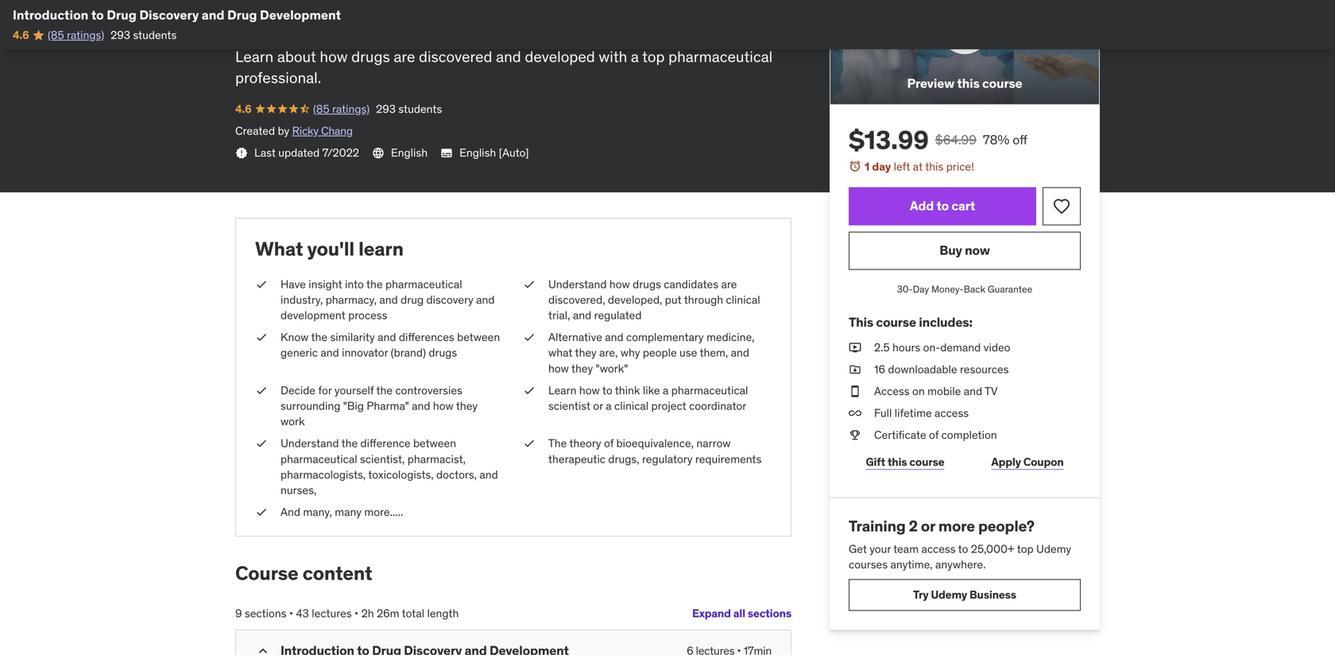 Task type: vqa. For each thing, say whether or not it's contained in the screenshot.
the left Discovery
yes



Task type: describe. For each thing, give the bounding box(es) containing it.
what
[[255, 237, 303, 261]]

0 vertical spatial they
[[575, 346, 597, 360]]

certificate of completion
[[875, 428, 997, 442]]

1 • from the left
[[289, 606, 293, 621]]

xsmall image for full
[[849, 406, 862, 421]]

surrounding
[[281, 399, 341, 413]]

this for preview
[[958, 75, 980, 91]]

drugs inside understand how drugs candidates are discovered, developed, put through clinical trial, and regulated
[[633, 277, 661, 291]]

clinical inside learn how to think like a pharmaceutical scientist or a clinical project coordinator
[[615, 399, 649, 413]]

on-
[[923, 340, 941, 354]]

more
[[939, 516, 975, 535]]

drugs for discovery
[[351, 47, 390, 66]]

between inside 'know the similarity and differences between generic and innovator (brand) drugs'
[[457, 330, 500, 344]]

0 vertical spatial 293
[[111, 28, 130, 42]]

to for add to cart
[[937, 198, 949, 214]]

closed captions image
[[441, 146, 453, 159]]

the
[[549, 436, 567, 451]]

30-day money-back guarantee
[[897, 283, 1033, 295]]

alarm image
[[849, 160, 862, 172]]

xsmall image for alternative
[[523, 330, 536, 345]]

and inside decide for yourself the controversies surrounding "big pharma" and how they work
[[412, 399, 430, 413]]

scientist,
[[360, 452, 405, 466]]

course content
[[235, 561, 372, 585]]

1 horizontal spatial 4.6
[[235, 102, 252, 116]]

xsmall image for decide
[[255, 383, 268, 398]]

9
[[235, 606, 242, 621]]

$13.99 $64.99 78% off
[[849, 124, 1028, 156]]

now
[[965, 242, 990, 259]]

9 sections • 43 lectures • 2h 26m total length
[[235, 606, 459, 621]]

decide
[[281, 383, 316, 397]]

pharmacist,
[[408, 452, 466, 466]]

at
[[913, 159, 923, 174]]

or inside learn how to think like a pharmaceutical scientist or a clinical project coordinator
[[593, 399, 603, 413]]

courses
[[849, 557, 888, 572]]

into
[[345, 277, 364, 291]]

25,000+
[[971, 542, 1015, 556]]

1 horizontal spatial this
[[926, 159, 944, 174]]

updated
[[278, 145, 320, 160]]

xsmall image for last
[[235, 147, 248, 159]]

the theory of bioequivalence, narrow therapeutic drugs, regulatory requirements
[[549, 436, 762, 466]]

video
[[984, 340, 1011, 354]]

discovery
[[427, 293, 474, 307]]

understand for understand the difference between pharmaceutical scientist, pharmacist, pharmacologists, toxicologists, doctors, and nurses,
[[281, 436, 339, 451]]

0 horizontal spatial 4.6
[[13, 28, 29, 42]]

why
[[621, 346, 640, 360]]

2.5
[[875, 340, 890, 354]]

decide for yourself the controversies surrounding "big pharma" and how they work
[[281, 383, 478, 429]]

the inside decide for yourself the controversies surrounding "big pharma" and how they work
[[376, 383, 393, 397]]

learn inside introduction to drug discovery and drug development learn about how drugs are discovered and developed with a top pharmaceutical professional.
[[235, 47, 274, 66]]

have
[[281, 277, 306, 291]]

candidates
[[664, 277, 719, 291]]

insight
[[309, 277, 342, 291]]

1 vertical spatial ratings)
[[332, 102, 370, 116]]

like
[[643, 383, 660, 397]]

lectures
[[312, 606, 352, 621]]

gift this course link
[[849, 446, 962, 478]]

this course includes:
[[849, 314, 973, 330]]

and
[[281, 505, 300, 519]]

78%
[[983, 131, 1010, 148]]

toxicologists,
[[368, 467, 434, 482]]

controversies
[[395, 383, 463, 397]]

this for gift
[[888, 455, 907, 469]]

includes:
[[919, 314, 973, 330]]

difference
[[361, 436, 411, 451]]

buy
[[940, 242, 963, 259]]

yourself
[[335, 383, 374, 397]]

preview this course
[[908, 75, 1023, 91]]

more.....
[[364, 505, 403, 519]]

demand
[[941, 340, 981, 354]]

many
[[335, 505, 362, 519]]

1 horizontal spatial (85 ratings)
[[313, 102, 370, 116]]

alternative and complementary medicine, what they are, why people use them, and how they "work"
[[549, 330, 755, 376]]

guarantee
[[988, 283, 1033, 295]]

developed,
[[608, 293, 663, 307]]

apply coupon button
[[975, 446, 1081, 478]]

industry,
[[281, 293, 323, 307]]

$13.99
[[849, 124, 929, 156]]

anytime,
[[891, 557, 933, 572]]

"work"
[[596, 361, 628, 376]]

apply
[[992, 455, 1021, 469]]

between inside understand the difference between pharmaceutical scientist, pharmacist, pharmacologists, toxicologists, doctors, and nurses,
[[413, 436, 456, 451]]

and inside understand the difference between pharmaceutical scientist, pharmacist, pharmacologists, toxicologists, doctors, and nurses,
[[480, 467, 498, 482]]

back
[[964, 283, 986, 295]]

and many, many more.....
[[281, 505, 403, 519]]

or inside training 2 or more people? get your team access to 25,000+ top udemy courses anytime, anywhere.
[[921, 516, 936, 535]]

development
[[281, 308, 346, 322]]

30-
[[897, 283, 913, 295]]

0 vertical spatial access
[[935, 406, 969, 420]]

what
[[549, 346, 573, 360]]

are inside understand how drugs candidates are discovered, developed, put through clinical trial, and regulated
[[721, 277, 737, 291]]

0 horizontal spatial students
[[133, 28, 177, 42]]

2h 26m
[[361, 606, 400, 621]]

introduction to drug discovery and drug development learn about how drugs are discovered and developed with a top pharmaceutical professional.
[[235, 0, 773, 87]]

expand all sections
[[692, 606, 792, 621]]

resources
[[960, 362, 1009, 376]]

downloadable
[[888, 362, 958, 376]]

similarity
[[330, 330, 375, 344]]

requirements
[[696, 452, 762, 466]]

add to cart button
[[849, 187, 1037, 225]]

nurses,
[[281, 483, 317, 497]]

udemy inside training 2 or more people? get your team access to 25,000+ top udemy courses anytime, anywhere.
[[1037, 542, 1072, 556]]

gift
[[866, 455, 886, 469]]

certificate
[[875, 428, 927, 442]]

development for introduction to drug discovery and drug development
[[260, 7, 341, 23]]

have insight into the pharmaceutical industry, pharmacy, and drug discovery and development process
[[281, 277, 495, 322]]

0 vertical spatial (85
[[48, 28, 64, 42]]

bioequivalence,
[[617, 436, 694, 451]]

by
[[278, 124, 290, 138]]

buy now
[[940, 242, 990, 259]]

total
[[402, 606, 425, 621]]

add to cart
[[910, 198, 976, 214]]

how inside decide for yourself the controversies surrounding "big pharma" and how they work
[[433, 399, 454, 413]]

introduction for introduction to drug discovery and drug development
[[13, 7, 88, 23]]

process
[[348, 308, 388, 322]]

the inside 'know the similarity and differences between generic and innovator (brand) drugs'
[[311, 330, 328, 344]]

preview this course button
[[830, 0, 1100, 105]]

ricky
[[292, 124, 319, 138]]



Task type: locate. For each thing, give the bounding box(es) containing it.
course inside button
[[983, 75, 1023, 91]]

students up closed captions icon
[[399, 102, 442, 116]]

and inside understand how drugs candidates are discovered, developed, put through clinical trial, and regulated
[[573, 308, 592, 322]]

access
[[935, 406, 969, 420], [922, 542, 956, 556]]

coordinator
[[689, 399, 747, 413]]

left
[[894, 159, 911, 174]]

0 horizontal spatial are
[[394, 47, 415, 66]]

or right 2
[[921, 516, 936, 535]]

the inside understand the difference between pharmaceutical scientist, pharmacist, pharmacologists, toxicologists, doctors, and nurses,
[[342, 436, 358, 451]]

access down mobile
[[935, 406, 969, 420]]

0 horizontal spatial or
[[593, 399, 603, 413]]

generic
[[281, 346, 318, 360]]

293
[[111, 28, 130, 42], [376, 102, 396, 116]]

0 vertical spatial a
[[631, 47, 639, 66]]

development
[[260, 7, 341, 23], [235, 9, 396, 40]]

0 vertical spatial clinical
[[726, 293, 761, 307]]

1 horizontal spatial of
[[929, 428, 939, 442]]

people?
[[979, 516, 1035, 535]]

access on mobile and tv
[[875, 384, 998, 398]]

xsmall image for have
[[255, 277, 268, 292]]

how
[[320, 47, 348, 66], [610, 277, 630, 291], [549, 361, 569, 376], [580, 383, 600, 397], [433, 399, 454, 413]]

learn
[[359, 237, 404, 261]]

are up through
[[721, 277, 737, 291]]

with
[[599, 47, 628, 66]]

last
[[254, 145, 276, 160]]

1 vertical spatial a
[[663, 383, 669, 397]]

this right preview
[[958, 75, 980, 91]]

1 vertical spatial they
[[572, 361, 593, 376]]

the down the development
[[311, 330, 328, 344]]

1 vertical spatial 4.6
[[235, 102, 252, 116]]

0 horizontal spatial udemy
[[931, 587, 968, 602]]

293 students up course language icon
[[376, 102, 442, 116]]

2 english from the left
[[460, 145, 496, 160]]

full
[[875, 406, 892, 420]]

0 vertical spatial (85 ratings)
[[48, 28, 104, 42]]

through
[[684, 293, 724, 307]]

drugs
[[351, 47, 390, 66], [633, 277, 661, 291], [429, 346, 457, 360]]

english right closed captions icon
[[460, 145, 496, 160]]

theory
[[570, 436, 602, 451]]

course down certificate of completion
[[910, 455, 945, 469]]

of
[[929, 428, 939, 442], [604, 436, 614, 451]]

understand inside understand how drugs candidates are discovered, developed, put through clinical trial, and regulated
[[549, 277, 607, 291]]

this right at
[[926, 159, 944, 174]]

clinical inside understand how drugs candidates are discovered, developed, put through clinical trial, and regulated
[[726, 293, 761, 307]]

development inside introduction to drug discovery and drug development learn about how drugs are discovered and developed with a top pharmaceutical professional.
[[235, 9, 396, 40]]

drugs down differences in the bottom of the page
[[429, 346, 457, 360]]

about
[[277, 47, 316, 66]]

team
[[894, 542, 919, 556]]

2.5 hours on-demand video
[[875, 340, 1011, 354]]

clinical right through
[[726, 293, 761, 307]]

discovery inside introduction to drug discovery and drug development learn about how drugs are discovered and developed with a top pharmaceutical professional.
[[485, 0, 603, 10]]

they down "what"
[[572, 361, 593, 376]]

your
[[870, 542, 891, 556]]

innovator
[[342, 346, 388, 360]]

1 day left at this price!
[[865, 159, 975, 174]]

(85 ratings)
[[48, 28, 104, 42], [313, 102, 370, 116]]

this
[[849, 314, 874, 330]]

• left 2h 26m
[[355, 606, 359, 621]]

0 vertical spatial udemy
[[1037, 542, 1072, 556]]

understand inside understand the difference between pharmaceutical scientist, pharmacist, pharmacologists, toxicologists, doctors, and nurses,
[[281, 436, 339, 451]]

293 up course language icon
[[376, 102, 396, 116]]

0 vertical spatial ratings)
[[67, 28, 104, 42]]

between down discovery
[[457, 330, 500, 344]]

learn up scientist at the left bottom
[[549, 383, 577, 397]]

a
[[631, 47, 639, 66], [663, 383, 669, 397], [606, 399, 612, 413]]

1 vertical spatial clinical
[[615, 399, 649, 413]]

they
[[575, 346, 597, 360], [572, 361, 593, 376], [456, 399, 478, 413]]

created
[[235, 124, 275, 138]]

0 vertical spatial or
[[593, 399, 603, 413]]

1 horizontal spatial students
[[399, 102, 442, 116]]

people
[[643, 346, 677, 360]]

xsmall image
[[235, 147, 248, 159], [255, 277, 268, 292], [523, 277, 536, 292], [523, 330, 536, 345], [849, 340, 862, 355], [255, 383, 268, 398], [523, 383, 536, 398], [849, 427, 862, 443], [523, 436, 536, 451], [255, 504, 268, 520]]

on
[[913, 384, 925, 398]]

a inside introduction to drug discovery and drug development learn about how drugs are discovered and developed with a top pharmaceutical professional.
[[631, 47, 639, 66]]

students down 'introduction to drug discovery and drug development'
[[133, 28, 177, 42]]

xsmall image for understand
[[523, 277, 536, 292]]

understand for understand how drugs candidates are discovered, developed, put through clinical trial, and regulated
[[549, 277, 607, 291]]

"big
[[343, 399, 364, 413]]

learn
[[235, 47, 274, 66], [549, 383, 577, 397]]

alternative
[[549, 330, 603, 344]]

english right course language icon
[[391, 145, 428, 160]]

access inside training 2 or more people? get your team access to 25,000+ top udemy courses anytime, anywhere.
[[922, 542, 956, 556]]

xsmall image for access
[[849, 384, 862, 399]]

16
[[875, 362, 886, 376]]

0 horizontal spatial •
[[289, 606, 293, 621]]

0 horizontal spatial between
[[413, 436, 456, 451]]

2 vertical spatial they
[[456, 399, 478, 413]]

off
[[1013, 131, 1028, 148]]

0 vertical spatial learn
[[235, 47, 274, 66]]

the left 'difference' at the bottom
[[342, 436, 358, 451]]

0 vertical spatial are
[[394, 47, 415, 66]]

how inside understand how drugs candidates are discovered, developed, put through clinical trial, and regulated
[[610, 277, 630, 291]]

try udemy business
[[914, 587, 1017, 602]]

drugs right the about
[[351, 47, 390, 66]]

0 horizontal spatial 293
[[111, 28, 130, 42]]

top inside training 2 or more people? get your team access to 25,000+ top udemy courses anytime, anywhere.
[[1017, 542, 1034, 556]]

1 vertical spatial (85
[[313, 102, 330, 116]]

pharmaceutical inside the have insight into the pharmaceutical industry, pharmacy, and drug discovery and development process
[[386, 277, 462, 291]]

course
[[983, 75, 1023, 91], [876, 314, 917, 330], [910, 455, 945, 469]]

43
[[296, 606, 309, 621]]

access up anywhere.
[[922, 542, 956, 556]]

2
[[909, 516, 918, 535]]

1 vertical spatial students
[[399, 102, 442, 116]]

this inside gift this course link
[[888, 455, 907, 469]]

course for gift this course
[[910, 455, 945, 469]]

2 horizontal spatial this
[[958, 75, 980, 91]]

1 horizontal spatial clinical
[[726, 293, 761, 307]]

0 horizontal spatial understand
[[281, 436, 339, 451]]

or right scientist at the left bottom
[[593, 399, 603, 413]]

are inside introduction to drug discovery and drug development learn about how drugs are discovered and developed with a top pharmaceutical professional.
[[394, 47, 415, 66]]

udemy right the try
[[931, 587, 968, 602]]

to inside learn how to think like a pharmaceutical scientist or a clinical project coordinator
[[603, 383, 613, 397]]

0 horizontal spatial drugs
[[351, 47, 390, 66]]

xsmall image for certificate
[[849, 427, 862, 443]]

2 sections from the left
[[245, 606, 287, 621]]

16 downloadable resources
[[875, 362, 1009, 376]]

(85
[[48, 28, 64, 42], [313, 102, 330, 116]]

english for english
[[391, 145, 428, 160]]

1 vertical spatial between
[[413, 436, 456, 451]]

course up 78%
[[983, 75, 1023, 91]]

1 vertical spatial understand
[[281, 436, 339, 451]]

0 horizontal spatial clinical
[[615, 399, 649, 413]]

pharmaceutical inside understand the difference between pharmaceutical scientist, pharmacist, pharmacologists, toxicologists, doctors, and nurses,
[[281, 452, 357, 466]]

1 vertical spatial 293
[[376, 102, 396, 116]]

ricky chang link
[[292, 124, 353, 138]]

0 vertical spatial drugs
[[351, 47, 390, 66]]

how inside learn how to think like a pharmaceutical scientist or a clinical project coordinator
[[580, 383, 600, 397]]

xsmall image for understand
[[255, 436, 268, 451]]

a right with
[[631, 47, 639, 66]]

between
[[457, 330, 500, 344], [413, 436, 456, 451]]

pharmaceutical inside learn how to think like a pharmaceutical scientist or a clinical project coordinator
[[672, 383, 748, 397]]

0 vertical spatial between
[[457, 330, 500, 344]]

1 horizontal spatial introduction
[[235, 0, 385, 10]]

pharma"
[[367, 399, 409, 413]]

0 vertical spatial course
[[983, 75, 1023, 91]]

1 horizontal spatial •
[[355, 606, 359, 621]]

created by ricky chang
[[235, 124, 353, 138]]

trial,
[[549, 308, 570, 322]]

the inside the have insight into the pharmaceutical industry, pharmacy, and drug discovery and development process
[[367, 277, 383, 291]]

course up hours
[[876, 314, 917, 330]]

preview
[[908, 75, 955, 91]]

$64.99
[[936, 131, 977, 148]]

1 vertical spatial this
[[926, 159, 944, 174]]

of down full lifetime access
[[929, 428, 939, 442]]

1 horizontal spatial top
[[1017, 542, 1034, 556]]

small image
[[255, 643, 271, 655]]

pharmaceutical inside introduction to drug discovery and drug development learn about how drugs are discovered and developed with a top pharmaceutical professional.
[[669, 47, 773, 66]]

drugs inside 'know the similarity and differences between generic and innovator (brand) drugs'
[[429, 346, 457, 360]]

tv
[[985, 384, 998, 398]]

0 vertical spatial understand
[[549, 277, 607, 291]]

1 vertical spatial are
[[721, 277, 737, 291]]

xsmall image for and
[[255, 504, 268, 520]]

english for english [auto]
[[460, 145, 496, 160]]

sections right all
[[748, 606, 792, 621]]

think
[[615, 383, 640, 397]]

to inside training 2 or more people? get your team access to 25,000+ top udemy courses anytime, anywhere.
[[959, 542, 969, 556]]

293 students down 'introduction to drug discovery and drug development'
[[111, 28, 177, 42]]

xsmall image for 16
[[849, 362, 862, 377]]

2 horizontal spatial a
[[663, 383, 669, 397]]

1 horizontal spatial sections
[[748, 606, 792, 621]]

1 horizontal spatial drugs
[[429, 346, 457, 360]]

1 english from the left
[[391, 145, 428, 160]]

1 vertical spatial top
[[1017, 542, 1034, 556]]

0 horizontal spatial (85
[[48, 28, 64, 42]]

xsmall image
[[255, 330, 268, 345], [849, 362, 862, 377], [849, 384, 862, 399], [849, 406, 862, 421], [255, 436, 268, 451]]

to inside introduction to drug discovery and drug development learn about how drugs are discovered and developed with a top pharmaceutical professional.
[[390, 0, 415, 10]]

1 horizontal spatial english
[[460, 145, 496, 160]]

students
[[133, 28, 177, 42], [399, 102, 442, 116]]

1 vertical spatial drugs
[[633, 277, 661, 291]]

top
[[643, 47, 665, 66], [1017, 542, 1034, 556]]

they inside decide for yourself the controversies surrounding "big pharma" and how they work
[[456, 399, 478, 413]]

1 vertical spatial udemy
[[931, 587, 968, 602]]

are left discovered
[[394, 47, 415, 66]]

how inside introduction to drug discovery and drug development learn about how drugs are discovered and developed with a top pharmaceutical professional.
[[320, 47, 348, 66]]

• left 43 on the left bottom of page
[[289, 606, 293, 621]]

clinical
[[726, 293, 761, 307], [615, 399, 649, 413]]

293 down 'introduction to drug discovery and drug development'
[[111, 28, 130, 42]]

how up scientist at the left bottom
[[580, 383, 600, 397]]

them,
[[700, 346, 728, 360]]

narrow
[[697, 436, 731, 451]]

1 horizontal spatial or
[[921, 516, 936, 535]]

what you'll learn
[[255, 237, 404, 261]]

0 horizontal spatial this
[[888, 455, 907, 469]]

mobile
[[928, 384, 961, 398]]

and
[[608, 0, 654, 10], [202, 7, 225, 23], [496, 47, 521, 66], [380, 293, 398, 307], [476, 293, 495, 307], [573, 308, 592, 322], [378, 330, 396, 344], [605, 330, 624, 344], [321, 346, 339, 360], [731, 346, 750, 360], [964, 384, 983, 398], [412, 399, 430, 413], [480, 467, 498, 482]]

0 vertical spatial top
[[643, 47, 665, 66]]

udemy right "25,000+" at the right bottom of the page
[[1037, 542, 1072, 556]]

of up drugs,
[[604, 436, 614, 451]]

xsmall image for the
[[523, 436, 536, 451]]

0 horizontal spatial learn
[[235, 47, 274, 66]]

1 horizontal spatial learn
[[549, 383, 577, 397]]

2 vertical spatial this
[[888, 455, 907, 469]]

0 horizontal spatial ratings)
[[67, 28, 104, 42]]

4.6
[[13, 28, 29, 42], [235, 102, 252, 116]]

to inside button
[[937, 198, 949, 214]]

1 horizontal spatial 293 students
[[376, 102, 442, 116]]

0 horizontal spatial discovery
[[139, 7, 199, 23]]

development for introduction to drug discovery and drug development learn about how drugs are discovered and developed with a top pharmaceutical professional.
[[235, 9, 396, 40]]

0 vertical spatial 4.6
[[13, 28, 29, 42]]

0 horizontal spatial introduction
[[13, 7, 88, 23]]

0 vertical spatial students
[[133, 28, 177, 42]]

1 horizontal spatial udemy
[[1037, 542, 1072, 556]]

drugs inside introduction to drug discovery and drug development learn about how drugs are discovered and developed with a top pharmaceutical professional.
[[351, 47, 390, 66]]

clinical down think
[[615, 399, 649, 413]]

coupon
[[1024, 455, 1064, 469]]

understand the difference between pharmaceutical scientist, pharmacist, pharmacologists, toxicologists, doctors, and nurses,
[[281, 436, 498, 497]]

cart
[[952, 198, 976, 214]]

you'll
[[307, 237, 355, 261]]

top inside introduction to drug discovery and drug development learn about how drugs are discovered and developed with a top pharmaceutical professional.
[[643, 47, 665, 66]]

xsmall image for know
[[255, 330, 268, 345]]

how down controversies
[[433, 399, 454, 413]]

of inside the theory of bioequivalence, narrow therapeutic drugs, regulatory requirements
[[604, 436, 614, 451]]

1 vertical spatial (85 ratings)
[[313, 102, 370, 116]]

know
[[281, 330, 309, 344]]

1 horizontal spatial between
[[457, 330, 500, 344]]

sections inside dropdown button
[[748, 606, 792, 621]]

discovery for introduction to drug discovery and drug development learn about how drugs are discovered and developed with a top pharmaceutical professional.
[[485, 0, 603, 10]]

0 horizontal spatial english
[[391, 145, 428, 160]]

introduction inside introduction to drug discovery and drug development learn about how drugs are discovered and developed with a top pharmaceutical professional.
[[235, 0, 385, 10]]

1 vertical spatial learn
[[549, 383, 577, 397]]

day
[[872, 159, 891, 174]]

learn inside learn how to think like a pharmaceutical scientist or a clinical project coordinator
[[549, 383, 577, 397]]

1 horizontal spatial (85
[[313, 102, 330, 116]]

2 vertical spatial drugs
[[429, 346, 457, 360]]

business
[[970, 587, 1017, 602]]

anywhere.
[[936, 557, 986, 572]]

use
[[680, 346, 697, 360]]

1 horizontal spatial discovery
[[485, 0, 603, 10]]

a right like
[[663, 383, 669, 397]]

1 sections from the left
[[748, 606, 792, 621]]

work
[[281, 414, 305, 429]]

to for introduction to drug discovery and drug development learn about how drugs are discovered and developed with a top pharmaceutical professional.
[[390, 0, 415, 10]]

xsmall image for learn
[[523, 383, 536, 398]]

drugs up the developed,
[[633, 277, 661, 291]]

1 vertical spatial or
[[921, 516, 936, 535]]

a down "work"
[[606, 399, 612, 413]]

1 horizontal spatial are
[[721, 277, 737, 291]]

0 horizontal spatial top
[[643, 47, 665, 66]]

course language image
[[372, 147, 385, 159]]

understand
[[549, 277, 607, 291], [281, 436, 339, 451]]

[auto]
[[499, 145, 529, 160]]

how inside alternative and complementary medicine, what they are, why people use them, and how they "work"
[[549, 361, 569, 376]]

the right into
[[367, 277, 383, 291]]

0 vertical spatial 293 students
[[111, 28, 177, 42]]

this inside preview this course button
[[958, 75, 980, 91]]

0 horizontal spatial of
[[604, 436, 614, 451]]

complementary
[[626, 330, 704, 344]]

0 horizontal spatial a
[[606, 399, 612, 413]]

how down "what"
[[549, 361, 569, 376]]

how up the developed,
[[610, 277, 630, 291]]

0 horizontal spatial 293 students
[[111, 28, 177, 42]]

2 horizontal spatial drugs
[[633, 277, 661, 291]]

xsmall image for 2.5
[[849, 340, 862, 355]]

1 vertical spatial access
[[922, 542, 956, 556]]

learn up professional.
[[235, 47, 274, 66]]

1 vertical spatial 293 students
[[376, 102, 442, 116]]

wishlist image
[[1053, 197, 1072, 216]]

they down controversies
[[456, 399, 478, 413]]

this right gift
[[888, 455, 907, 469]]

understand up discovered,
[[549, 277, 607, 291]]

drugs for and
[[429, 346, 457, 360]]

2 • from the left
[[355, 606, 359, 621]]

understand down work
[[281, 436, 339, 451]]

1 horizontal spatial understand
[[549, 277, 607, 291]]

discovery for introduction to drug discovery and drug development
[[139, 7, 199, 23]]

how right the about
[[320, 47, 348, 66]]

get
[[849, 542, 867, 556]]

introduction for introduction to drug discovery and drug development learn about how drugs are discovered and developed with a top pharmaceutical professional.
[[235, 0, 385, 10]]

english
[[391, 145, 428, 160], [460, 145, 496, 160]]

pharmacologists,
[[281, 467, 366, 482]]

1 horizontal spatial ratings)
[[332, 102, 370, 116]]

course
[[235, 561, 299, 585]]

0 vertical spatial this
[[958, 75, 980, 91]]

2 vertical spatial a
[[606, 399, 612, 413]]

1 horizontal spatial a
[[631, 47, 639, 66]]

sections right 9
[[245, 606, 287, 621]]

top right with
[[643, 47, 665, 66]]

2 vertical spatial course
[[910, 455, 945, 469]]

1 horizontal spatial 293
[[376, 102, 396, 116]]

course for preview this course
[[983, 75, 1023, 91]]

training
[[849, 516, 906, 535]]

introduction to drug discovery and drug development
[[13, 7, 341, 23]]

to for introduction to drug discovery and drug development
[[91, 7, 104, 23]]

0 horizontal spatial sections
[[245, 606, 287, 621]]

they down the alternative
[[575, 346, 597, 360]]

the up the pharma"
[[376, 383, 393, 397]]

length
[[427, 606, 459, 621]]

top down people?
[[1017, 542, 1034, 556]]

1 vertical spatial course
[[876, 314, 917, 330]]

0 horizontal spatial (85 ratings)
[[48, 28, 104, 42]]

between up pharmacist,
[[413, 436, 456, 451]]



